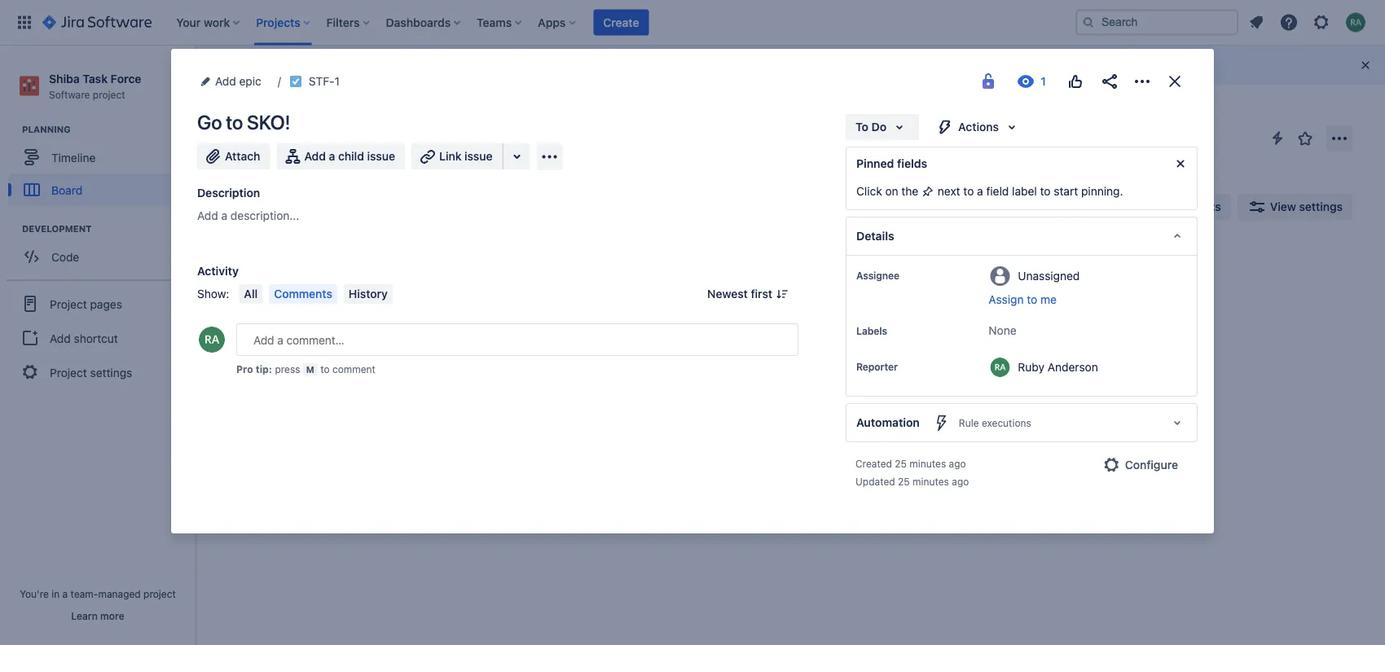Task type: locate. For each thing, give the bounding box(es) containing it.
do up pinned
[[872, 120, 887, 134]]

force inside "shiba task force software project"
[[111, 72, 141, 85]]

details element
[[846, 217, 1198, 256]]

project inside "shiba task force software project"
[[93, 89, 125, 100]]

1 horizontal spatial force
[[350, 107, 380, 121]]

child
[[338, 150, 364, 163]]

history
[[349, 287, 388, 301]]

create inside button
[[258, 374, 294, 387]]

task inside "shiba task force software project"
[[83, 72, 108, 85]]

0 vertical spatial to do
[[856, 120, 887, 134]]

configure
[[1125, 458, 1178, 472]]

task down copy link to issue 'image' on the left of the page
[[323, 107, 347, 121]]

0 vertical spatial shiba
[[49, 72, 80, 85]]

executions
[[982, 417, 1032, 429]]

a left child at top left
[[329, 150, 335, 163]]

1 vertical spatial to do
[[240, 263, 271, 274]]

stf- left copy link to issue 'image' on the left of the page
[[309, 75, 335, 88]]

0 horizontal spatial shiba
[[49, 72, 80, 85]]

stf-1 link inside go to sko! dialog
[[309, 72, 340, 91]]

menu bar containing all
[[236, 284, 396, 304]]

0 vertical spatial the
[[580, 57, 597, 71]]

naming
[[539, 57, 577, 71]]

go to sko!
[[197, 111, 290, 134], [242, 304, 300, 318]]

0 horizontal spatial task
[[83, 72, 108, 85]]

1 up shiba task force
[[335, 75, 340, 88]]

setups
[[1086, 58, 1123, 72]]

go to sko! down all button
[[242, 304, 300, 318]]

force
[[111, 72, 141, 85], [350, 107, 380, 121]]

0 vertical spatial sko!
[[247, 111, 290, 134]]

1 horizontal spatial team-
[[782, 57, 813, 71]]

add shortcut
[[50, 332, 118, 345]]

none
[[989, 324, 1017, 337]]

a inside add a child issue button
[[329, 150, 335, 163]]

1 vertical spatial force
[[350, 107, 380, 121]]

assign
[[989, 293, 1024, 306]]

project right managed on the left bottom
[[143, 588, 176, 600]]

shiba
[[49, 72, 80, 85], [291, 107, 320, 121]]

stf- for left stf-1 link
[[262, 336, 285, 347]]

create issue
[[258, 374, 325, 387]]

0 horizontal spatial go
[[197, 111, 222, 134]]

column left setups.
[[857, 57, 896, 71]]

2 horizontal spatial issue
[[465, 150, 493, 163]]

Search field
[[1076, 9, 1239, 35]]

sko! up stf board
[[247, 111, 290, 134]]

link issue button
[[412, 143, 504, 170]]

import image
[[1044, 197, 1064, 217]]

shiba inside "shiba task force software project"
[[49, 72, 80, 85]]

popular right explore
[[739, 57, 779, 71]]

click on the
[[857, 185, 922, 198]]

issue inside button
[[465, 150, 493, 163]]

0 horizontal spatial issue
[[297, 374, 325, 387]]

stf-1
[[309, 75, 340, 88], [262, 336, 290, 347]]

show:
[[197, 287, 229, 301]]

1 vertical spatial stf-1 link
[[262, 334, 290, 348]]

pinned fields
[[857, 157, 928, 170]]

1
[[335, 75, 340, 88], [285, 336, 290, 347]]

automations menu button icon image
[[1268, 128, 1288, 148]]

1 vertical spatial project
[[50, 366, 87, 379]]

you're
[[20, 588, 49, 600]]

software
[[49, 89, 90, 100]]

1 horizontal spatial task
[[323, 107, 347, 121]]

do
[[872, 120, 887, 134], [257, 263, 271, 274]]

0 vertical spatial project
[[50, 297, 87, 311]]

1 project from the top
[[50, 297, 87, 311]]

columns?
[[643, 57, 693, 71]]

create
[[603, 15, 639, 29], [258, 374, 294, 387]]

project for project pages
[[50, 297, 87, 311]]

newest
[[708, 287, 748, 301]]

to
[[856, 120, 869, 134], [240, 263, 254, 274]]

1 horizontal spatial the
[[902, 185, 919, 198]]

the right the on
[[902, 185, 919, 198]]

1 horizontal spatial stf-1
[[309, 75, 340, 88]]

automation
[[857, 416, 920, 430]]

create inside button
[[603, 15, 639, 29]]

ago
[[949, 458, 966, 469], [952, 476, 969, 487]]

group containing project pages
[[7, 280, 189, 395]]

1 vertical spatial to
[[240, 263, 254, 274]]

task up software
[[83, 72, 108, 85]]

1 horizontal spatial to
[[856, 120, 869, 134]]

2 project from the top
[[50, 366, 87, 379]]

go to sko! up the stf
[[197, 111, 290, 134]]

projects link
[[228, 104, 271, 124]]

0 horizontal spatial force
[[111, 72, 141, 85]]

add inside popup button
[[215, 75, 236, 88]]

0 vertical spatial create
[[603, 15, 639, 29]]

add left shortcut
[[50, 332, 71, 345]]

the right "naming" at left
[[580, 57, 597, 71]]

1 inside go to sko! dialog
[[335, 75, 340, 88]]

specific
[[813, 57, 854, 71]]

add inside group
[[50, 332, 71, 345]]

planning group
[[8, 123, 195, 211]]

timeline link
[[8, 141, 187, 174]]

shiba for shiba task force
[[291, 107, 320, 121]]

1 horizontal spatial issue
[[367, 150, 395, 163]]

shiba down task icon
[[291, 107, 320, 121]]

to up the stf
[[226, 111, 243, 134]]

0 horizontal spatial stf-1 link
[[262, 334, 290, 348]]

team-
[[782, 57, 813, 71], [71, 588, 98, 600]]

0 vertical spatial 1
[[335, 75, 340, 88]]

Add a comment… field
[[236, 324, 799, 356]]

board link
[[8, 174, 187, 206]]

create issue button
[[232, 366, 444, 395]]

1 horizontal spatial stf-
[[309, 75, 335, 88]]

label
[[1012, 185, 1037, 198]]

create up board's
[[603, 15, 639, 29]]

do up all
[[257, 263, 271, 274]]

0 horizontal spatial stf-
[[262, 336, 285, 347]]

view
[[970, 58, 996, 72]]

add left child at top left
[[304, 150, 326, 163]]

0 vertical spatial stf-1
[[309, 75, 340, 88]]

stf- right task image
[[262, 336, 285, 347]]

work
[[1106, 200, 1132, 214]]

add a child issue button
[[277, 143, 405, 170]]

stf-1 right task image
[[262, 336, 290, 347]]

do inside to do dropdown button
[[872, 120, 887, 134]]

add epic
[[215, 75, 261, 88]]

0 vertical spatial ago
[[949, 458, 966, 469]]

create right pro
[[258, 374, 294, 387]]

to right next
[[964, 185, 974, 198]]

1 up press
[[285, 336, 290, 347]]

1 vertical spatial shiba
[[291, 107, 320, 121]]

sko! down the comments 'button'
[[274, 304, 300, 318]]

0 vertical spatial team-
[[782, 57, 813, 71]]

dismiss image
[[1359, 59, 1372, 72]]

labels
[[857, 325, 887, 337]]

1 vertical spatial go to sko!
[[242, 304, 300, 318]]

create for create
[[603, 15, 639, 29]]

to left me
[[1027, 293, 1038, 306]]

1 horizontal spatial shiba
[[291, 107, 320, 121]]

reporter pin to top. only you can see pinned fields. image
[[901, 360, 914, 373]]

add for add a description...
[[197, 209, 218, 222]]

1 horizontal spatial 1
[[335, 75, 340, 88]]

1 vertical spatial stf-1
[[262, 336, 290, 347]]

reporter
[[857, 361, 898, 372]]

done image
[[839, 335, 852, 348], [839, 335, 852, 348]]

newest first
[[708, 287, 773, 301]]

to up pinned
[[856, 120, 869, 134]]

0 horizontal spatial project
[[93, 89, 125, 100]]

0 vertical spatial to
[[856, 120, 869, 134]]

code
[[51, 250, 79, 263]]

shiba task force
[[291, 107, 380, 121]]

to up all
[[240, 263, 254, 274]]

link web pages and more image
[[507, 147, 527, 166]]

0 horizontal spatial to do
[[240, 263, 271, 274]]

explore
[[696, 57, 736, 71]]

menu bar
[[236, 284, 396, 304]]

1 vertical spatial go
[[242, 304, 257, 318]]

vote options: no one has voted for this issue yet. image
[[1066, 72, 1086, 91]]

0 horizontal spatial to
[[240, 263, 254, 274]]

to do up all
[[240, 263, 271, 274]]

copy link to issue image
[[337, 74, 350, 87]]

group
[[7, 280, 189, 395]]

1 horizontal spatial stf-1 link
[[309, 72, 340, 91]]

assignee
[[857, 270, 900, 281]]

to down all button
[[260, 304, 271, 318]]

1 vertical spatial task
[[323, 107, 347, 121]]

stf board
[[230, 139, 317, 161]]

a right in
[[62, 588, 68, 600]]

more
[[100, 610, 124, 622]]

popular right "view"
[[999, 58, 1041, 72]]

jira software image
[[42, 13, 152, 32], [42, 13, 152, 32]]

1 vertical spatial do
[[257, 263, 271, 274]]

issue for link issue
[[465, 150, 493, 163]]

1 vertical spatial create
[[258, 374, 294, 387]]

to right m
[[320, 363, 330, 375]]

minutes right updated
[[913, 476, 949, 487]]

link
[[439, 150, 462, 163]]

stf-
[[309, 75, 335, 88], [262, 336, 285, 347]]

to do up pinned
[[856, 120, 887, 134]]

issue
[[367, 150, 395, 163], [465, 150, 493, 163], [297, 374, 325, 387]]

1 vertical spatial stf-
[[262, 336, 285, 347]]

0 horizontal spatial team-
[[71, 588, 98, 600]]

insights button
[[1146, 194, 1231, 220]]

1 horizontal spatial to do
[[856, 120, 887, 134]]

popular
[[739, 57, 779, 71], [999, 58, 1041, 72]]

project right software
[[93, 89, 125, 100]]

column
[[857, 57, 896, 71], [1044, 58, 1083, 72]]

project for project settings
[[50, 366, 87, 379]]

unassigned
[[1018, 269, 1080, 282]]

task image
[[242, 335, 255, 348]]

you're in a team-managed project
[[20, 588, 176, 600]]

shiba task force software project
[[49, 72, 141, 100]]

1 vertical spatial 1
[[285, 336, 290, 347]]

Search this board text field
[[230, 192, 305, 222]]

stf-1 link right task icon
[[309, 72, 340, 91]]

newest first image
[[776, 288, 789, 301]]

1 horizontal spatial project
[[143, 588, 176, 600]]

stf-1 right task icon
[[309, 75, 340, 88]]

to inside button
[[1027, 293, 1038, 306]]

comments button
[[269, 284, 337, 304]]

project up add shortcut
[[50, 297, 87, 311]]

automation element
[[846, 403, 1198, 443]]

ruby
[[1018, 360, 1045, 374]]

0 vertical spatial task
[[83, 72, 108, 85]]

next to a field label to start pinning.
[[935, 185, 1123, 198]]

actions
[[959, 120, 999, 134]]

stf-1 inside go to sko! dialog
[[309, 75, 340, 88]]

board
[[51, 183, 82, 197]]

to do button
[[846, 114, 919, 140]]

force inside the shiba task force link
[[350, 107, 380, 121]]

1 vertical spatial project
[[143, 588, 176, 600]]

0 horizontal spatial do
[[257, 263, 271, 274]]

stf-1 link right task image
[[262, 334, 290, 348]]

add left epic
[[215, 75, 236, 88]]

1 vertical spatial the
[[902, 185, 919, 198]]

add down the description
[[197, 209, 218, 222]]

go left projects link
[[197, 111, 222, 134]]

project down add shortcut
[[50, 366, 87, 379]]

0 horizontal spatial popular
[[739, 57, 779, 71]]

actions image
[[1133, 72, 1152, 91]]

field
[[987, 185, 1009, 198]]

25 right updated
[[898, 476, 910, 487]]

1 horizontal spatial popular
[[999, 58, 1041, 72]]

project inside 'link'
[[50, 366, 87, 379]]

add shortcut button
[[7, 322, 189, 355]]

insights
[[1179, 200, 1221, 214]]

0 vertical spatial stf-
[[309, 75, 335, 88]]

0 vertical spatial do
[[872, 120, 887, 134]]

0 vertical spatial go to sko!
[[197, 111, 290, 134]]

1 vertical spatial 25
[[898, 476, 910, 487]]

create for create issue
[[258, 374, 294, 387]]

import work link
[[1035, 194, 1142, 220]]

project
[[50, 297, 87, 311], [50, 366, 87, 379]]

0 vertical spatial stf-1 link
[[309, 72, 340, 91]]

stf- for stf-1 link within the go to sko! dialog
[[309, 75, 335, 88]]

0 horizontal spatial create
[[258, 374, 294, 387]]

0 vertical spatial force
[[111, 72, 141, 85]]

25
[[895, 458, 907, 469], [898, 476, 910, 487]]

actions button
[[926, 114, 1032, 140]]

description...
[[231, 209, 299, 222]]

stf- inside go to sko! dialog
[[309, 75, 335, 88]]

1 horizontal spatial create
[[603, 15, 639, 29]]

project settings link
[[7, 355, 189, 391]]

sko!
[[247, 111, 290, 134], [274, 304, 300, 318]]

0 vertical spatial go
[[197, 111, 222, 134]]

25 right created
[[895, 458, 907, 469]]

minutes right created
[[910, 458, 946, 469]]

issue for create issue
[[297, 374, 325, 387]]

go down all button
[[242, 304, 257, 318]]

1 horizontal spatial column
[[1044, 58, 1083, 72]]

shiba up software
[[49, 72, 80, 85]]

labels pin to top. only you can see pinned fields. image
[[891, 324, 904, 337]]

column left setups
[[1044, 58, 1083, 72]]

0 vertical spatial project
[[93, 89, 125, 100]]

1 horizontal spatial do
[[872, 120, 887, 134]]

click
[[857, 185, 882, 198]]

created
[[856, 458, 892, 469]]

1 vertical spatial team-
[[71, 588, 98, 600]]



Task type: vqa. For each thing, say whether or not it's contained in the screenshot.
Rule
yes



Task type: describe. For each thing, give the bounding box(es) containing it.
shiba for shiba task force software project
[[49, 72, 80, 85]]

go to sko! inside dialog
[[197, 111, 290, 134]]

popular inside button
[[999, 58, 1041, 72]]

view popular column setups
[[970, 58, 1123, 72]]

me
[[1041, 293, 1057, 306]]

close image
[[1165, 72, 1185, 91]]

to inside dropdown button
[[856, 120, 869, 134]]

star stf board image
[[1296, 129, 1315, 148]]

stf
[[230, 139, 263, 161]]

pro
[[236, 363, 253, 375]]

first
[[751, 287, 773, 301]]

create button
[[594, 9, 649, 35]]

primary element
[[10, 0, 1076, 45]]

in
[[52, 588, 60, 600]]

project pages
[[50, 297, 122, 311]]

start
[[1054, 185, 1078, 198]]

learn more
[[71, 610, 124, 622]]

tip:
[[256, 363, 272, 375]]

description
[[197, 186, 260, 200]]

need
[[419, 57, 447, 71]]

to left start
[[1040, 185, 1051, 198]]

sko! inside dialog
[[247, 111, 290, 134]]

pinning.
[[1082, 185, 1123, 198]]

a down the description
[[221, 209, 227, 222]]

while
[[508, 57, 535, 71]]

group
[[907, 201, 939, 212]]

group by
[[907, 201, 953, 212]]

comment
[[332, 363, 376, 375]]

0 of 1 child issues complete image
[[855, 335, 868, 348]]

comments
[[274, 287, 332, 301]]

1 horizontal spatial go
[[242, 304, 257, 318]]

task for shiba task force
[[323, 107, 347, 121]]

column inside view popular column setups button
[[1044, 58, 1083, 72]]

task for shiba task force software project
[[83, 72, 108, 85]]

force for shiba task force software project
[[111, 72, 141, 85]]

0 horizontal spatial stf-1
[[262, 336, 290, 347]]

share image
[[1100, 72, 1120, 91]]

0 horizontal spatial column
[[857, 57, 896, 71]]

unassigned image
[[873, 332, 892, 351]]

0 horizontal spatial the
[[580, 57, 597, 71]]

add for add shortcut
[[50, 332, 71, 345]]

import
[[1067, 200, 1103, 214]]

code link
[[8, 241, 187, 273]]

0 vertical spatial minutes
[[910, 458, 946, 469]]

timeline
[[51, 151, 96, 164]]

pages
[[90, 297, 122, 311]]

go to sko! dialog
[[171, 49, 1214, 534]]

rule
[[959, 417, 979, 429]]

pinned
[[857, 157, 894, 170]]

projects
[[228, 107, 271, 121]]

0 of 1 child issues complete image
[[855, 335, 868, 348]]

project settings
[[50, 366, 132, 379]]

on
[[885, 185, 899, 198]]

create column image
[[921, 253, 941, 272]]

project pages link
[[7, 286, 189, 322]]

add for add epic
[[215, 75, 236, 88]]

board's
[[600, 57, 640, 71]]

attach
[[225, 150, 260, 163]]

newest first button
[[698, 284, 799, 304]]

development
[[22, 224, 92, 234]]

details
[[857, 229, 895, 243]]

need inspiration while naming the board's columns? explore popular team-specific column setups.
[[419, 57, 938, 71]]

assign to me
[[989, 293, 1057, 306]]

view popular column setups button
[[938, 52, 1132, 78]]

development group
[[8, 223, 195, 278]]

task image
[[289, 75, 302, 88]]

profile image of ruby anderson image
[[199, 327, 225, 353]]

anderson
[[1048, 360, 1098, 374]]

board
[[268, 139, 317, 161]]

link issue
[[439, 150, 493, 163]]

create banner
[[0, 0, 1385, 46]]

add for add a child issue
[[304, 150, 326, 163]]

menu bar inside go to sko! dialog
[[236, 284, 396, 304]]

add epic button
[[197, 72, 266, 91]]

0 vertical spatial 25
[[895, 458, 907, 469]]

the inside go to sko! dialog
[[902, 185, 919, 198]]

epic
[[239, 75, 261, 88]]

history button
[[344, 284, 393, 304]]

go inside dialog
[[197, 111, 222, 134]]

all
[[244, 287, 258, 301]]

rule executions
[[959, 417, 1032, 429]]

0 horizontal spatial 1
[[285, 336, 290, 347]]

setups.
[[899, 57, 938, 71]]

1 vertical spatial sko!
[[274, 304, 300, 318]]

activity
[[197, 264, 239, 278]]

pro tip: press m to comment
[[236, 363, 376, 375]]

add a child issue
[[304, 150, 395, 163]]

attach button
[[197, 143, 270, 170]]

to do inside to do dropdown button
[[856, 120, 887, 134]]

inspiration
[[450, 57, 505, 71]]

m
[[306, 364, 314, 375]]

configure link
[[1093, 452, 1188, 478]]

learn
[[71, 610, 98, 622]]

planning
[[22, 124, 71, 135]]

search image
[[1082, 16, 1095, 29]]

fields
[[897, 157, 928, 170]]

insights image
[[1156, 197, 1176, 217]]

a left field
[[977, 185, 983, 198]]

assign to me button
[[989, 292, 1181, 308]]

add app image
[[540, 147, 560, 167]]

shiba task force link
[[291, 104, 380, 124]]

updated
[[856, 476, 895, 487]]

hide message image
[[1171, 154, 1191, 174]]

force for shiba task force
[[350, 107, 380, 121]]

1 vertical spatial minutes
[[913, 476, 949, 487]]

1 vertical spatial ago
[[952, 476, 969, 487]]



